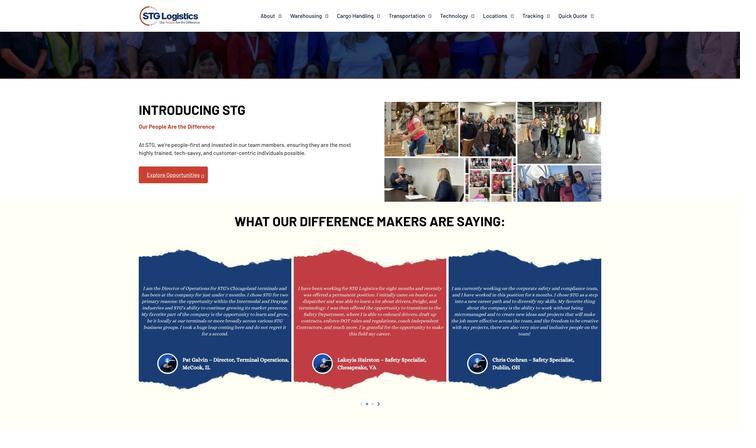 Task type: describe. For each thing, give the bounding box(es) containing it.
stg
[[222, 102, 246, 118]]

our inside at stg, we're people-first and invested in our team members, ensuring they are the most highly trained, tech-savvy, and customer-centric individuals possible.
[[239, 142, 247, 148]]

ensuring
[[287, 142, 308, 148]]

members,
[[261, 142, 286, 148]]

quick
[[559, 12, 572, 19]]

1 vertical spatial our
[[273, 214, 297, 229]]

tech-
[[174, 150, 187, 157]]

tracking
[[523, 12, 544, 19]]

transportation
[[389, 12, 425, 19]]

tracking link
[[523, 12, 559, 19]]

cargo
[[337, 12, 351, 19]]

explore
[[147, 172, 165, 178]]

customer-
[[213, 150, 239, 157]]

highly
[[139, 150, 153, 157]]

explore opportunities
[[147, 172, 200, 178]]

savvy,
[[187, 150, 202, 157]]

handling
[[353, 12, 374, 19]]

are inside at stg, we're people-first and invested in our team members, ensuring they are the most highly trained, tech-savvy, and customer-centric individuals possible.
[[321, 142, 329, 148]]

technology link
[[440, 12, 483, 19]]

saying:
[[457, 214, 506, 229]]

explore opportunities link
[[139, 167, 208, 184]]

1 vertical spatial are
[[430, 214, 454, 229]]

i have been working for stg logistics for eight months and recently was offered a permanent position. i initially came on board as a dispatcher and was able to learn a lot about drivers, freight, and terminology. i was then offered the opportunity to transition to the safety department, where i is able to onboard drivers, draft up contracts, enforce dot rules and regulations, coach independent contractors, and much more. i is grateful for the opportunity to make this field my career.
lakeyia hairston - safety specialist,
chesapeake, va image
[[294, 247, 446, 400]]

people-
[[171, 142, 190, 148]]

at
[[139, 142, 144, 148]]

i am currently working on the corporate safety and compliance team, and i have worked in this position for 8 months. i chose stg as a step into a new career path and to diversify my skills. my favorite thing
about the company is the ability to work without being
micromanaged and to create new ideas and projects that will make the job more effective across the team, and the freedom to be creative with my projects, there are also very nice and inclusive people on the team!
chris cochran - safety specialist,
dublin, oh image
[[449, 247, 601, 400]]

trained,
[[154, 150, 173, 157]]

our people are the difference
[[139, 123, 215, 130]]

next image
[[376, 402, 382, 408]]

people
[[149, 123, 166, 130]]

stg,
[[145, 142, 156, 148]]

team
[[248, 142, 260, 148]]

first
[[190, 142, 200, 148]]

about
[[261, 12, 275, 19]]

the inside at stg, we're people-first and invested in our team members, ensuring they are the most highly trained, tech-savvy, and customer-centric individuals possible.
[[330, 142, 338, 148]]

cargo handling link
[[337, 12, 389, 19]]

what
[[235, 214, 270, 229]]

0 vertical spatial difference
[[188, 123, 215, 130]]



Task type: vqa. For each thing, say whether or not it's contained in the screenshot.
Explore Opportunities
yes



Task type: locate. For each thing, give the bounding box(es) containing it.
locations link
[[483, 12, 523, 19]]

quick quote link
[[559, 12, 603, 19]]

are
[[168, 123, 177, 130]]

0 vertical spatial are
[[321, 142, 329, 148]]

cargo handling
[[337, 12, 374, 19]]

0 horizontal spatial our
[[239, 142, 247, 148]]

1 horizontal spatial our
[[273, 214, 297, 229]]

technology
[[440, 12, 468, 19]]

difference
[[188, 123, 215, 130], [300, 214, 374, 229]]

and right first at the top left of the page
[[201, 142, 210, 148]]

most
[[339, 142, 351, 148]]

individuals
[[257, 150, 283, 157]]

the right are
[[178, 123, 186, 130]]

what our difference makers are saying:
[[235, 214, 506, 229]]

the left most
[[330, 142, 338, 148]]

0 vertical spatial our
[[239, 142, 247, 148]]

warehousing
[[290, 12, 322, 19]]

centric
[[239, 150, 256, 157]]

opportunities
[[166, 172, 200, 178]]

makers
[[377, 214, 427, 229]]

introducing stg
[[139, 102, 246, 118]]

stg usa image
[[138, 0, 202, 34]]

0 horizontal spatial are
[[321, 142, 329, 148]]

1 vertical spatial the
[[330, 142, 338, 148]]

in
[[233, 142, 238, 148]]

1 horizontal spatial are
[[430, 214, 454, 229]]

quote
[[573, 12, 588, 19]]

quick quote
[[559, 12, 588, 19]]

careers
[[333, 4, 408, 29]]

possible.
[[284, 150, 306, 157]]

and
[[201, 142, 210, 148], [203, 150, 212, 157]]

and right the savvy,
[[203, 150, 212, 157]]

our
[[139, 123, 148, 130]]

1 vertical spatial and
[[203, 150, 212, 157]]

are
[[321, 142, 329, 148], [430, 214, 454, 229]]

locations
[[483, 12, 507, 19]]

they
[[309, 142, 320, 148]]

we're
[[157, 142, 170, 148]]

0 horizontal spatial difference
[[188, 123, 215, 130]]

0 horizontal spatial the
[[178, 123, 186, 130]]

collage of stg difference makers, our people image
[[385, 102, 602, 202]]

0 vertical spatial the
[[178, 123, 186, 130]]

1 vertical spatial difference
[[300, 214, 374, 229]]

i am the director of operations for stg's chicagoland terminals and has been at the company for just under 2 months. i chose stg for two primary reasons: the opportunity within the intermodal and drayage industries and stg's ability to continue growing its market presence. my favorite part of the company is the opportunity to learn and grow, be it locally at our terminals or more broadly across various stg business groups. i took a huge leap coming here and do not regret it for a second.
pat galvin - director, terminal operations,
mccook, il image
[[139, 247, 291, 400]]

prev image
[[359, 402, 364, 408]]

invested
[[211, 142, 232, 148]]

about link
[[261, 12, 290, 19]]

our
[[239, 142, 247, 148], [273, 214, 297, 229]]

0 vertical spatial and
[[201, 142, 210, 148]]

1 horizontal spatial the
[[330, 142, 338, 148]]

warehousing link
[[290, 12, 337, 19]]

introducing
[[139, 102, 220, 118]]

the
[[178, 123, 186, 130], [330, 142, 338, 148]]

at stg, we're people-first and invested in our team members, ensuring they are the most highly trained, tech-savvy, and customer-centric individuals possible.
[[139, 142, 351, 157]]

1 horizontal spatial difference
[[300, 214, 374, 229]]

transportation link
[[389, 12, 440, 19]]



